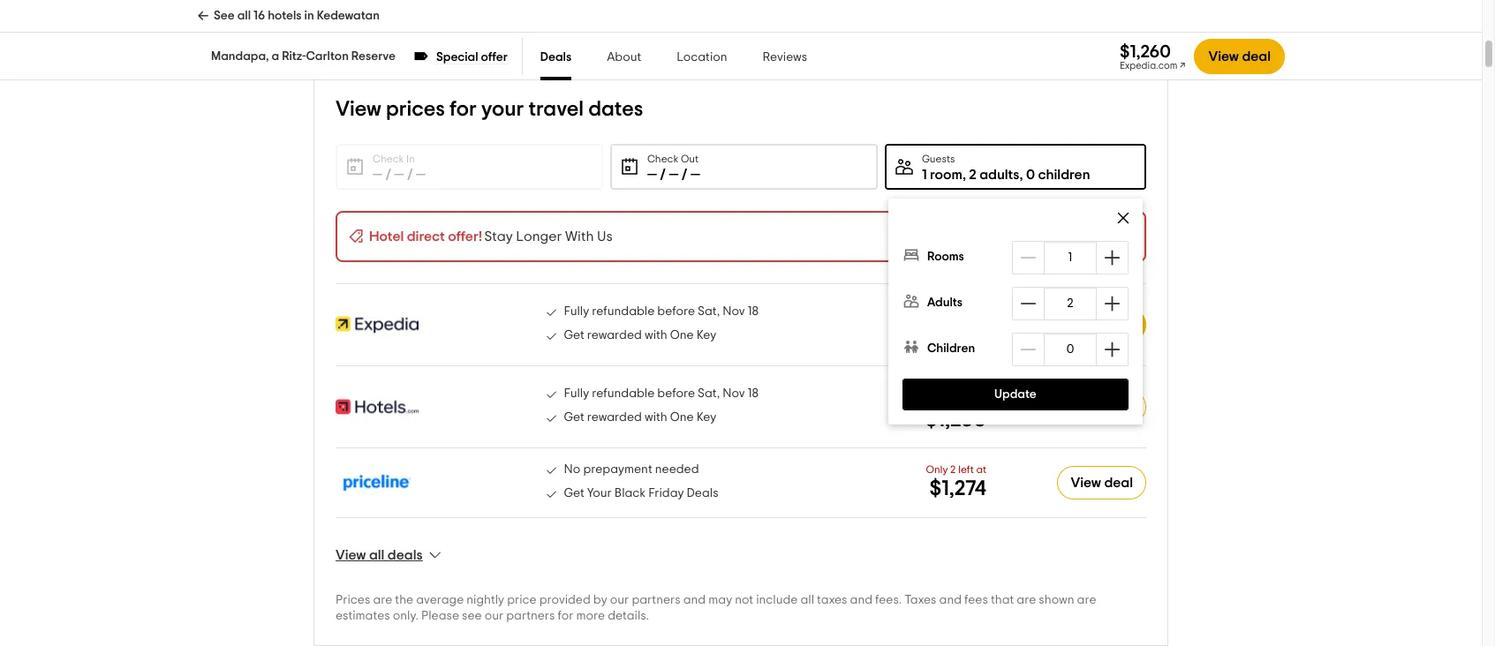 Task type: locate. For each thing, give the bounding box(es) containing it.
expedia.com
[[1120, 61, 1178, 70]]

check left in
[[373, 154, 404, 164]]

update
[[995, 389, 1037, 401]]

fees.
[[876, 595, 902, 607]]

2
[[970, 168, 977, 182], [1068, 298, 1074, 310], [951, 464, 956, 475]]

1 vertical spatial refundable
[[592, 388, 655, 400]]

1 horizontal spatial and
[[850, 595, 873, 607]]

0 vertical spatial with
[[645, 330, 668, 342]]

2 one from the top
[[670, 412, 694, 424]]

1 vertical spatial before
[[658, 388, 695, 400]]

0 horizontal spatial 1
[[922, 168, 927, 182]]

3 — from the left
[[416, 168, 426, 182]]

1 and from the left
[[684, 595, 706, 607]]

2 nov from the top
[[723, 388, 745, 400]]

—
[[373, 168, 383, 182], [394, 168, 404, 182], [416, 168, 426, 182], [648, 168, 657, 182], [669, 168, 679, 182], [691, 168, 701, 182]]

deals down needed at the bottom
[[687, 488, 719, 500]]

get for $1,274
[[564, 488, 585, 500]]

1 sat, from the top
[[698, 306, 720, 318]]

2 before from the top
[[658, 388, 695, 400]]

1 are from the left
[[373, 595, 393, 607]]

view deal button
[[1195, 39, 1286, 74], [1056, 307, 1147, 343], [1058, 391, 1147, 424], [1058, 467, 1147, 500]]

are right shown
[[1078, 595, 1097, 607]]

for left your at the left top
[[450, 99, 477, 120]]

0 vertical spatial refundable
[[592, 306, 655, 318]]

1 with from the top
[[645, 330, 668, 342]]

check inside check out — / — / —
[[648, 154, 679, 164]]

1 vertical spatial nov
[[723, 388, 745, 400]]

0 horizontal spatial our
[[485, 611, 504, 623]]

partners
[[632, 595, 681, 607], [506, 611, 555, 623]]

1 horizontal spatial 0
[[1067, 344, 1075, 356]]

1 vertical spatial rewarded
[[587, 412, 642, 424]]

all inside view all deals button
[[369, 549, 385, 563]]

0 horizontal spatial and
[[684, 595, 706, 607]]

1 / from the left
[[386, 168, 391, 182]]

0 vertical spatial deals
[[541, 51, 572, 64]]

1 horizontal spatial are
[[1017, 595, 1037, 607]]

0 inside guests 1 room , 2 adults , 0 children
[[1027, 168, 1035, 182]]

0 horizontal spatial 0
[[1027, 168, 1035, 182]]

children
[[1038, 168, 1091, 182]]

only 2 left at $1,274
[[926, 464, 987, 500]]

may
[[709, 595, 733, 607]]

2 rewarded from the top
[[587, 412, 642, 424]]

view deal
[[1209, 49, 1271, 64], [1070, 318, 1133, 332], [1071, 400, 1134, 414], [1071, 476, 1134, 490]]

1 horizontal spatial partners
[[632, 595, 681, 607]]

1 vertical spatial $1,260
[[926, 328, 987, 349]]

key
[[697, 330, 717, 342], [697, 412, 717, 424]]

, left children
[[1020, 168, 1024, 182]]

deals
[[541, 51, 572, 64], [687, 488, 719, 500]]

2 vertical spatial 2
[[951, 464, 956, 475]]

0 horizontal spatial all
[[237, 10, 251, 22]]

refundable up prepayment at the left bottom
[[592, 388, 655, 400]]

nov
[[723, 306, 745, 318], [723, 388, 745, 400]]

1 get from the top
[[564, 330, 585, 342]]

2 inside guests 1 room , 2 adults , 0 children
[[970, 168, 977, 182]]

2 vertical spatial $1,260
[[926, 410, 987, 431]]

0 right the adults
[[1027, 168, 1035, 182]]

no
[[564, 464, 581, 476]]

0 vertical spatial key
[[697, 330, 717, 342]]

and
[[684, 595, 706, 607], [850, 595, 873, 607], [940, 595, 962, 607]]

our up details.
[[610, 595, 629, 607]]

all left taxes
[[801, 595, 815, 607]]

1 vertical spatial fully
[[564, 388, 589, 400]]

1 down guests
[[922, 168, 927, 182]]

1 check from the left
[[373, 154, 404, 164]]

1 vertical spatial fully refundable before sat, nov 18
[[564, 388, 759, 400]]

0 vertical spatial one
[[670, 330, 694, 342]]

1 horizontal spatial check
[[648, 154, 679, 164]]

all left deals
[[369, 549, 385, 563]]

0 horizontal spatial deals
[[541, 51, 572, 64]]

check out — / — / —
[[648, 154, 701, 182]]

2 get rewarded with one key from the top
[[564, 412, 717, 424]]

1 vertical spatial get rewarded with one key
[[564, 412, 717, 424]]

0 vertical spatial get
[[564, 330, 585, 342]]

partners down the price
[[506, 611, 555, 623]]

0 vertical spatial $1,260
[[1120, 43, 1171, 61]]

2 vertical spatial all
[[801, 595, 815, 607]]

carlton
[[306, 50, 349, 63]]

2 key from the top
[[697, 412, 717, 424]]

0 vertical spatial all
[[237, 10, 251, 22]]

children
[[928, 343, 976, 355]]

check inside check in — / — / —
[[373, 154, 404, 164]]

0 up update button
[[1067, 344, 1075, 356]]

2 18 from the top
[[748, 388, 759, 400]]

provided
[[540, 595, 591, 607]]

all
[[237, 10, 251, 22], [369, 549, 385, 563], [801, 595, 815, 607]]

1 get rewarded with one key from the top
[[564, 330, 717, 342]]

get
[[564, 330, 585, 342], [564, 412, 585, 424], [564, 488, 585, 500]]

0 vertical spatial for
[[450, 99, 477, 120]]

2 check from the left
[[648, 154, 679, 164]]

0 horizontal spatial ,
[[963, 168, 967, 182]]

1 horizontal spatial 2
[[970, 168, 977, 182]]

1
[[922, 168, 927, 182], [1069, 252, 1073, 264]]

2 refundable from the top
[[592, 388, 655, 400]]

travel
[[529, 99, 584, 120]]

0 vertical spatial before
[[658, 306, 695, 318]]

2 horizontal spatial are
[[1078, 595, 1097, 607]]

check left out
[[648, 154, 679, 164]]

0 vertical spatial nov
[[723, 306, 745, 318]]

all inside see all 16 hotels in kedewatan link
[[237, 10, 251, 22]]

deals up travel
[[541, 51, 572, 64]]

6 — from the left
[[691, 168, 701, 182]]

view all deals
[[336, 549, 423, 563]]

2 vertical spatial get
[[564, 488, 585, 500]]

0 horizontal spatial partners
[[506, 611, 555, 623]]

,
[[963, 168, 967, 182], [1020, 168, 1024, 182]]

refundable down us
[[592, 306, 655, 318]]

deal
[[1243, 49, 1271, 64], [1104, 318, 1133, 332], [1105, 400, 1134, 414], [1105, 476, 1134, 490]]

our
[[610, 595, 629, 607], [485, 611, 504, 623]]

only.
[[393, 611, 419, 623]]

get rewarded with one key
[[564, 330, 717, 342], [564, 412, 717, 424]]

are left the
[[373, 595, 393, 607]]

1 horizontal spatial ,
[[1020, 168, 1024, 182]]

0 vertical spatial 1
[[922, 168, 927, 182]]

direct
[[407, 230, 445, 244]]

3 are from the left
[[1078, 595, 1097, 607]]

, left the adults
[[963, 168, 967, 182]]

0 vertical spatial sat,
[[698, 306, 720, 318]]

sat,
[[698, 306, 720, 318], [698, 388, 720, 400]]

2 — from the left
[[394, 168, 404, 182]]

2 horizontal spatial and
[[940, 595, 962, 607]]

0 vertical spatial fully
[[564, 306, 589, 318]]

3 / from the left
[[660, 168, 666, 182]]

0 horizontal spatial check
[[373, 154, 404, 164]]

one
[[670, 330, 694, 342], [670, 412, 694, 424]]

and left may
[[684, 595, 706, 607]]

1 horizontal spatial 1
[[1069, 252, 1073, 264]]

prices
[[386, 99, 445, 120]]

are
[[373, 595, 393, 607], [1017, 595, 1037, 607], [1078, 595, 1097, 607]]

2 and from the left
[[850, 595, 873, 607]]

our down nightly
[[485, 611, 504, 623]]

fully up no
[[564, 388, 589, 400]]

partners up details.
[[632, 595, 681, 607]]

2 with from the top
[[645, 412, 668, 424]]

1 vertical spatial 18
[[748, 388, 759, 400]]

before
[[658, 306, 695, 318], [658, 388, 695, 400]]

prepayment
[[583, 464, 653, 476]]

no prepayment needed
[[564, 464, 699, 476]]

0 vertical spatial fully refundable before sat, nov 18
[[564, 306, 759, 318]]

and left fees
[[940, 595, 962, 607]]

1 vertical spatial with
[[645, 412, 668, 424]]

3 get from the top
[[564, 488, 585, 500]]

0 horizontal spatial are
[[373, 595, 393, 607]]

see
[[462, 611, 482, 623]]

for down provided
[[558, 611, 574, 623]]

fully down with
[[564, 306, 589, 318]]

0 vertical spatial get rewarded with one key
[[564, 330, 717, 342]]

for inside prices are the average nightly price provided by our partners and may not include all taxes and fees. taxes and fees that are shown are estimates only. please see our partners for more details.
[[558, 611, 574, 623]]

0 vertical spatial 0
[[1027, 168, 1035, 182]]

check for check out — / — / —
[[648, 154, 679, 164]]

and left fees.
[[850, 595, 873, 607]]

5 — from the left
[[669, 168, 679, 182]]

0 vertical spatial 18
[[748, 306, 759, 318]]

are right that
[[1017, 595, 1037, 607]]

2 horizontal spatial 2
[[1068, 298, 1074, 310]]

1 fully from the top
[[564, 306, 589, 318]]

see all 16 hotels in kedewatan link
[[197, 0, 380, 32]]

out
[[681, 154, 699, 164]]

0 horizontal spatial 2
[[951, 464, 956, 475]]

1 inside guests 1 room , 2 adults , 0 children
[[922, 168, 927, 182]]

$1,260
[[1120, 43, 1171, 61], [926, 328, 987, 349], [926, 410, 987, 431]]

dates
[[589, 99, 644, 120]]

all left the 16
[[237, 10, 251, 22]]

kedewatan
[[317, 10, 380, 22]]

1 vertical spatial sat,
[[698, 388, 720, 400]]

1 vertical spatial 1
[[1069, 252, 1073, 264]]

refundable
[[592, 306, 655, 318], [592, 388, 655, 400]]

/
[[386, 168, 391, 182], [407, 168, 413, 182], [660, 168, 666, 182], [682, 168, 688, 182]]

check
[[373, 154, 404, 164], [648, 154, 679, 164]]

1 vertical spatial get
[[564, 412, 585, 424]]

1 vertical spatial deals
[[687, 488, 719, 500]]

left
[[959, 464, 974, 475]]

0 vertical spatial 2
[[970, 168, 977, 182]]

1 horizontal spatial for
[[558, 611, 574, 623]]

1 down children
[[1069, 252, 1073, 264]]

1 horizontal spatial all
[[369, 549, 385, 563]]

1 horizontal spatial deals
[[687, 488, 719, 500]]

hotel
[[369, 230, 404, 244]]

1 vertical spatial for
[[558, 611, 574, 623]]

1 vertical spatial key
[[697, 412, 717, 424]]

1 vertical spatial all
[[369, 549, 385, 563]]

fully refundable before sat, nov 18
[[564, 306, 759, 318], [564, 388, 759, 400]]

hotels
[[268, 10, 302, 22]]

1 vertical spatial one
[[670, 412, 694, 424]]

0 vertical spatial rewarded
[[587, 330, 642, 342]]

0 vertical spatial our
[[610, 595, 629, 607]]

1 nov from the top
[[723, 306, 745, 318]]

2 horizontal spatial all
[[801, 595, 815, 607]]

hotel direct offer! stay longer with us
[[369, 230, 613, 244]]

view
[[1209, 49, 1240, 64], [336, 99, 381, 120], [1070, 318, 1101, 332], [1071, 400, 1102, 414], [1071, 476, 1102, 490], [336, 549, 366, 563]]

ritz-
[[282, 50, 306, 63]]

0
[[1027, 168, 1035, 182], [1067, 344, 1075, 356]]



Task type: describe. For each thing, give the bounding box(es) containing it.
guests 1 room , 2 adults , 0 children
[[922, 154, 1091, 182]]

all for view
[[369, 549, 385, 563]]

3 and from the left
[[940, 595, 962, 607]]

16
[[254, 10, 265, 22]]

check in — / — / —
[[373, 154, 426, 182]]

rooms
[[928, 251, 965, 263]]

more
[[577, 611, 605, 623]]

1 18 from the top
[[748, 306, 759, 318]]

1 refundable from the top
[[592, 306, 655, 318]]

details.
[[608, 611, 649, 623]]

room
[[930, 168, 963, 182]]

black
[[615, 488, 646, 500]]

$1,274
[[930, 478, 987, 500]]

1 , from the left
[[963, 168, 967, 182]]

prices are the average nightly price provided by our partners and may not include all taxes and fees. taxes and fees that are shown are estimates only. please see our partners for more details.
[[336, 595, 1097, 623]]

1 key from the top
[[697, 330, 717, 342]]

all for see
[[237, 10, 251, 22]]

location
[[677, 51, 728, 64]]

reviews
[[763, 51, 808, 64]]

4 — from the left
[[648, 168, 657, 182]]

offer
[[481, 51, 508, 64]]

0 horizontal spatial for
[[450, 99, 477, 120]]

check for check in — / — / —
[[373, 154, 404, 164]]

taxes
[[905, 595, 937, 607]]

adults
[[980, 168, 1020, 182]]

1 vertical spatial partners
[[506, 611, 555, 623]]

include
[[756, 595, 798, 607]]

about
[[607, 51, 642, 64]]

only
[[926, 464, 948, 475]]

nightly
[[467, 595, 505, 607]]

guests
[[922, 154, 956, 164]]

special
[[436, 51, 478, 64]]

offer!
[[448, 230, 483, 244]]

taxes
[[817, 595, 848, 607]]

see
[[214, 10, 235, 22]]

2 fully from the top
[[564, 388, 589, 400]]

please
[[421, 611, 459, 623]]

average
[[416, 595, 464, 607]]

reserve
[[352, 50, 396, 63]]

price
[[507, 595, 537, 607]]

your
[[481, 99, 524, 120]]

view all deals button
[[336, 547, 444, 565]]

0 vertical spatial partners
[[632, 595, 681, 607]]

get your black friday deals
[[564, 488, 719, 500]]

get for $1,260
[[564, 330, 585, 342]]

that
[[991, 595, 1015, 607]]

2 sat, from the top
[[698, 388, 720, 400]]

1 before from the top
[[658, 306, 695, 318]]

a
[[272, 50, 279, 63]]

2 are from the left
[[1017, 595, 1037, 607]]

see all 16 hotels in kedewatan
[[214, 10, 380, 22]]

close image
[[1115, 209, 1133, 227]]

the
[[395, 595, 414, 607]]

2 , from the left
[[1020, 168, 1024, 182]]

2 get from the top
[[564, 412, 585, 424]]

adults
[[928, 297, 963, 309]]

at
[[977, 464, 987, 475]]

1 one from the top
[[670, 330, 694, 342]]

1 horizontal spatial our
[[610, 595, 629, 607]]

special offer
[[436, 51, 508, 64]]

mandapa, a ritz-carlton reserve
[[211, 50, 396, 63]]

$1,280
[[952, 300, 987, 312]]

view inside button
[[336, 549, 366, 563]]

needed
[[655, 464, 699, 476]]

with
[[566, 230, 594, 244]]

deals
[[388, 549, 423, 563]]

1 vertical spatial our
[[485, 611, 504, 623]]

stay
[[484, 230, 513, 244]]

estimates
[[336, 611, 390, 623]]

1 vertical spatial 0
[[1067, 344, 1075, 356]]

in
[[304, 10, 314, 22]]

not
[[735, 595, 754, 607]]

2 inside only 2 left at $1,274
[[951, 464, 956, 475]]

1 — from the left
[[373, 168, 383, 182]]

fees
[[965, 595, 988, 607]]

4 / from the left
[[682, 168, 688, 182]]

us
[[597, 230, 613, 244]]

2 fully refundable before sat, nov 18 from the top
[[564, 388, 759, 400]]

friday
[[649, 488, 684, 500]]

1 fully refundable before sat, nov 18 from the top
[[564, 306, 759, 318]]

mandapa,
[[211, 50, 269, 63]]

1 vertical spatial 2
[[1068, 298, 1074, 310]]

2 / from the left
[[407, 168, 413, 182]]

all inside prices are the average nightly price provided by our partners and may not include all taxes and fees. taxes and fees that are shown are estimates only. please see our partners for more details.
[[801, 595, 815, 607]]

1 rewarded from the top
[[587, 330, 642, 342]]

view prices for your travel dates
[[336, 99, 644, 120]]

your
[[587, 488, 612, 500]]

shown
[[1039, 595, 1075, 607]]

by
[[594, 595, 608, 607]]

prices
[[336, 595, 370, 607]]

in
[[406, 154, 415, 164]]

update button
[[903, 379, 1129, 411]]

longer
[[516, 230, 562, 244]]



Task type: vqa. For each thing, say whether or not it's contained in the screenshot.
Powered By Ai
no



